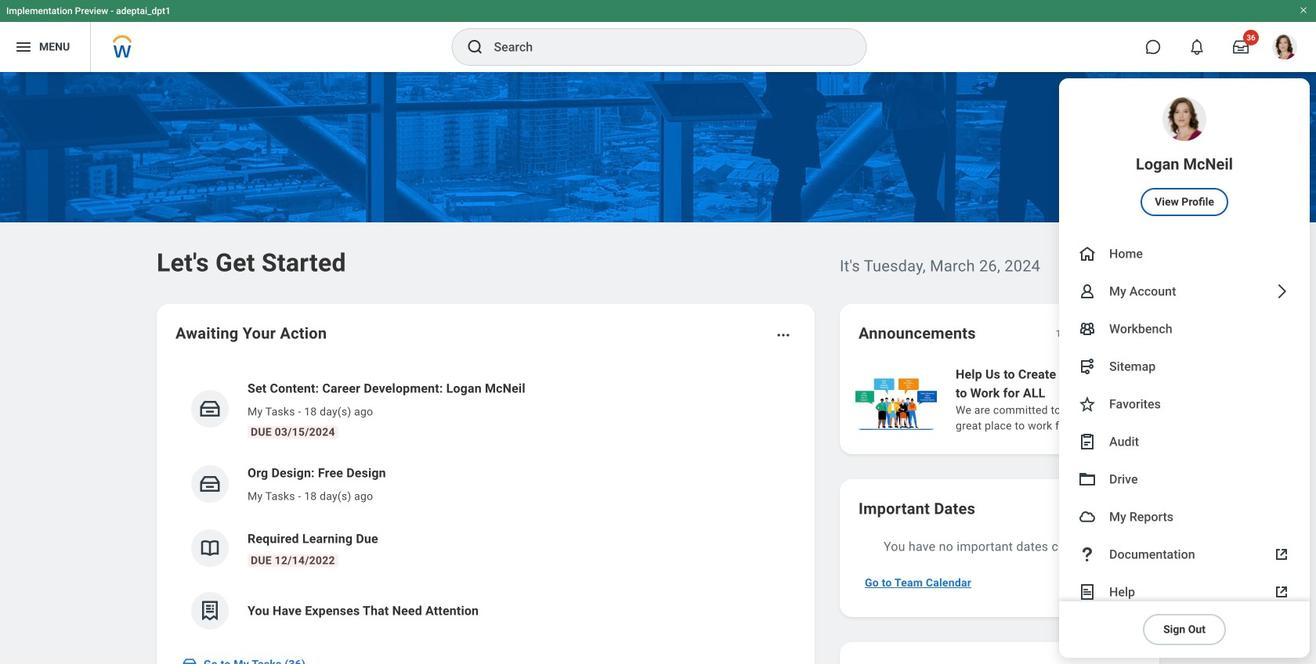 Task type: vqa. For each thing, say whether or not it's contained in the screenshot.
the document icon
yes



Task type: describe. For each thing, give the bounding box(es) containing it.
10 menu item from the top
[[1059, 536, 1310, 573]]

0 vertical spatial inbox image
[[198, 472, 222, 496]]

question image
[[1078, 545, 1097, 564]]

dashboard expenses image
[[198, 599, 222, 623]]

logan mcneil image
[[1272, 34, 1297, 60]]

document image
[[1078, 583, 1097, 602]]

inbox image
[[198, 397, 222, 421]]

1 menu item from the top
[[1059, 78, 1310, 235]]

chevron right image
[[1272, 282, 1291, 301]]

3 menu item from the top
[[1059, 273, 1310, 310]]

1 vertical spatial inbox image
[[182, 656, 197, 664]]

inbox large image
[[1233, 39, 1249, 55]]

8 menu item from the top
[[1059, 461, 1310, 498]]

11 menu item from the top
[[1059, 573, 1310, 611]]

chevron right small image
[[1120, 326, 1136, 342]]

endpoints image
[[1078, 357, 1097, 376]]

7 menu item from the top
[[1059, 423, 1310, 461]]

avatar image
[[1078, 508, 1097, 526]]

search image
[[466, 38, 485, 56]]



Task type: locate. For each thing, give the bounding box(es) containing it.
1 ext link image from the top
[[1272, 545, 1291, 564]]

1 vertical spatial ext link image
[[1272, 583, 1291, 602]]

book open image
[[198, 537, 222, 560]]

justify image
[[14, 38, 33, 56]]

list
[[852, 363, 1316, 436], [175, 367, 796, 642]]

0 horizontal spatial inbox image
[[182, 656, 197, 664]]

contact card matrix manager image
[[1078, 320, 1097, 338]]

4 menu item from the top
[[1059, 310, 1310, 348]]

0 vertical spatial ext link image
[[1272, 545, 1291, 564]]

5 menu item from the top
[[1059, 348, 1310, 385]]

2 ext link image from the top
[[1272, 583, 1291, 602]]

paste image
[[1078, 432, 1097, 451]]

inbox image
[[198, 472, 222, 496], [182, 656, 197, 664]]

related actions image
[[776, 327, 791, 343]]

home image
[[1078, 244, 1097, 263]]

star image
[[1078, 395, 1097, 414]]

close environment banner image
[[1299, 5, 1308, 15]]

menu
[[1059, 78, 1310, 658]]

1 horizontal spatial inbox image
[[198, 472, 222, 496]]

main content
[[0, 72, 1316, 664]]

banner
[[0, 0, 1316, 658]]

ext link image for document image
[[1272, 583, 1291, 602]]

notifications large image
[[1189, 39, 1205, 55]]

folder open image
[[1078, 470, 1097, 489]]

Search Workday  search field
[[494, 30, 834, 64]]

user image
[[1078, 282, 1097, 301]]

ext link image for the question 'icon'
[[1272, 545, 1291, 564]]

ext link image
[[1272, 545, 1291, 564], [1272, 583, 1291, 602]]

2 menu item from the top
[[1059, 235, 1310, 273]]

chevron left small image
[[1092, 326, 1108, 342]]

9 menu item from the top
[[1059, 498, 1310, 536]]

menu item
[[1059, 78, 1310, 235], [1059, 235, 1310, 273], [1059, 273, 1310, 310], [1059, 310, 1310, 348], [1059, 348, 1310, 385], [1059, 385, 1310, 423], [1059, 423, 1310, 461], [1059, 461, 1310, 498], [1059, 498, 1310, 536], [1059, 536, 1310, 573], [1059, 573, 1310, 611]]

6 menu item from the top
[[1059, 385, 1310, 423]]

status
[[1056, 327, 1081, 340]]

1 horizontal spatial list
[[852, 363, 1316, 436]]

0 horizontal spatial list
[[175, 367, 796, 642]]



